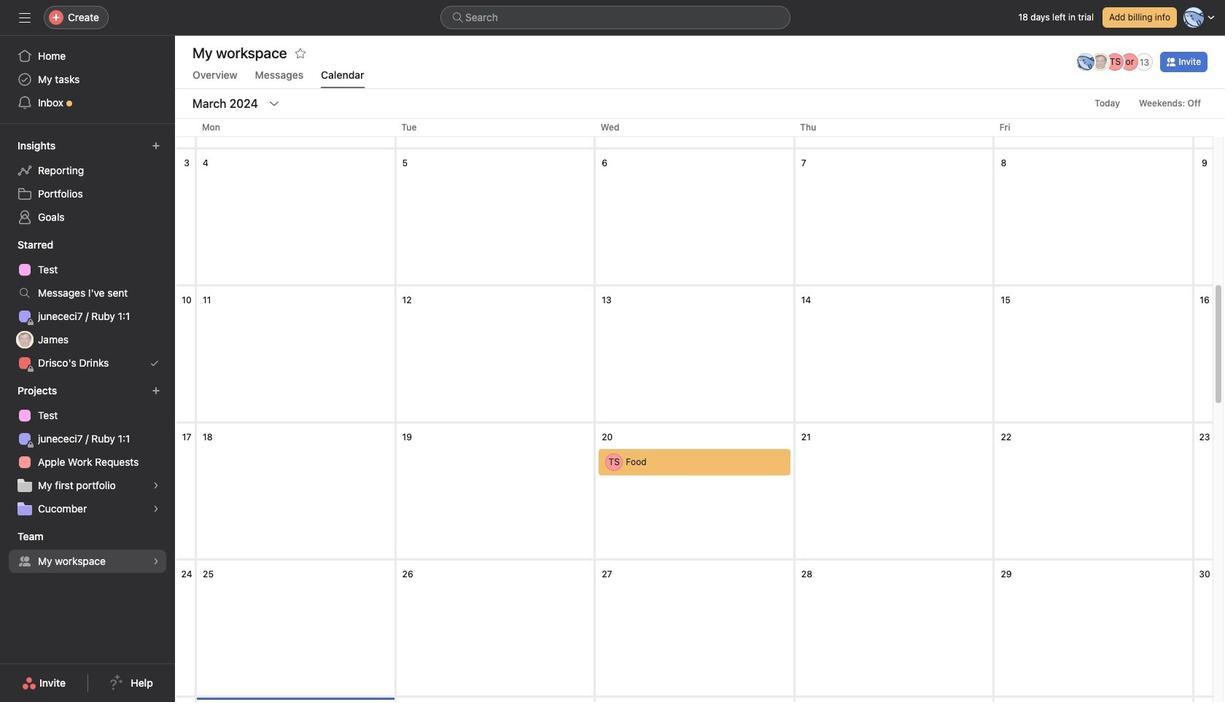 Task type: locate. For each thing, give the bounding box(es) containing it.
list box
[[441, 6, 791, 29]]

insights element
[[0, 133, 175, 232]]

new insights image
[[152, 142, 161, 150]]

starred element
[[0, 232, 175, 378]]

add to starred image
[[295, 47, 306, 59]]

see details, my workspace image
[[152, 558, 161, 566]]

see details, cucomber image
[[152, 505, 161, 514]]



Task type: vqa. For each thing, say whether or not it's contained in the screenshot.
the associated with Marketing
no



Task type: describe. For each thing, give the bounding box(es) containing it.
new project or portfolio image
[[152, 387, 161, 396]]

teams element
[[0, 524, 175, 576]]

global element
[[0, 36, 175, 123]]

hide sidebar image
[[19, 12, 31, 23]]

projects element
[[0, 378, 175, 524]]

pick month image
[[268, 98, 280, 109]]

see details, my first portfolio image
[[152, 482, 161, 490]]



